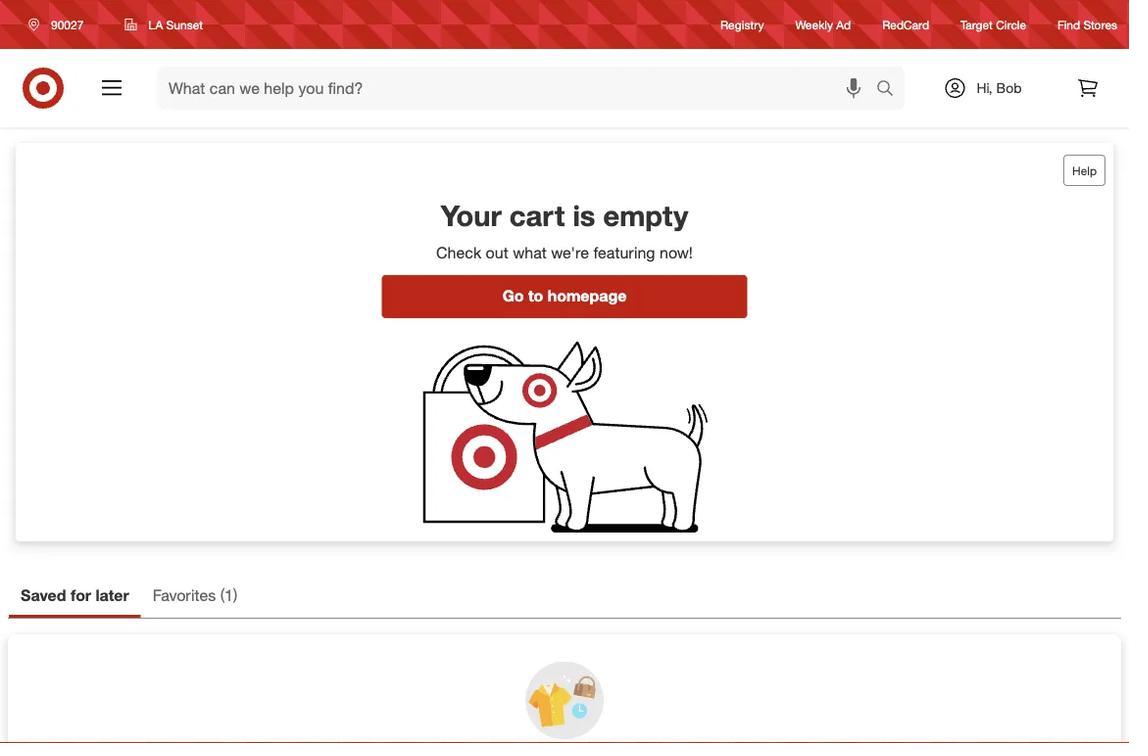 Task type: vqa. For each thing, say whether or not it's contained in the screenshot.
Weekly Ad link
yes



Task type: locate. For each thing, give the bounding box(es) containing it.
saved for later link
[[9, 577, 141, 618]]

saved
[[21, 587, 66, 606]]

redcard
[[882, 17, 929, 32]]

favorites
[[153, 587, 216, 606]]

is
[[573, 198, 595, 233]]

find
[[1058, 17, 1080, 32]]

out
[[486, 243, 508, 262]]

registry
[[720, 17, 764, 32]]

homepage
[[548, 286, 627, 305]]

hi, bob
[[977, 79, 1022, 97]]

1
[[224, 587, 233, 606]]

later
[[96, 587, 129, 606]]

what
[[513, 243, 547, 262]]

bob
[[996, 79, 1022, 97]]

ad
[[836, 17, 851, 32]]

(
[[220, 587, 224, 606]]

check out what we're featuring now!
[[436, 243, 693, 262]]

now!
[[660, 243, 693, 262]]

circle
[[996, 17, 1026, 32]]

90027
[[51, 17, 84, 32]]

featuring
[[593, 243, 655, 262]]

favorites ( 1 )
[[153, 587, 237, 606]]

weekly
[[795, 17, 833, 32]]

find stores link
[[1058, 16, 1117, 33]]

la
[[148, 17, 163, 32]]

check
[[436, 243, 481, 262]]

empty cart bullseye image
[[417, 330, 712, 542]]

hi,
[[977, 79, 993, 97]]



Task type: describe. For each thing, give the bounding box(es) containing it.
weekly ad
[[795, 17, 851, 32]]

to
[[528, 286, 543, 305]]

help
[[1072, 163, 1097, 178]]

empty
[[603, 198, 688, 233]]

saved for later
[[21, 587, 129, 606]]

your cart is empty
[[441, 198, 688, 233]]

sunset
[[166, 17, 203, 32]]

find stores
[[1058, 17, 1117, 32]]

la sunset
[[148, 17, 203, 32]]

redcard link
[[882, 16, 929, 33]]

search
[[867, 80, 914, 100]]

search button
[[867, 67, 914, 114]]

weekly ad link
[[795, 16, 851, 33]]

cart
[[509, 198, 565, 233]]

target circle
[[961, 17, 1026, 32]]

90027 button
[[16, 7, 104, 42]]

help button
[[1063, 155, 1106, 186]]

go
[[502, 286, 524, 305]]

stores
[[1083, 17, 1117, 32]]

we're
[[551, 243, 589, 262]]

your
[[441, 198, 502, 233]]

go to homepage link
[[382, 276, 747, 319]]

What can we help you find? suggestions appear below search field
[[157, 67, 881, 110]]

la sunset button
[[112, 7, 216, 42]]

)
[[233, 587, 237, 606]]

registry link
[[720, 16, 764, 33]]

go to homepage
[[502, 286, 627, 305]]

target circle link
[[961, 16, 1026, 33]]

for
[[70, 587, 91, 606]]

target
[[961, 17, 993, 32]]



